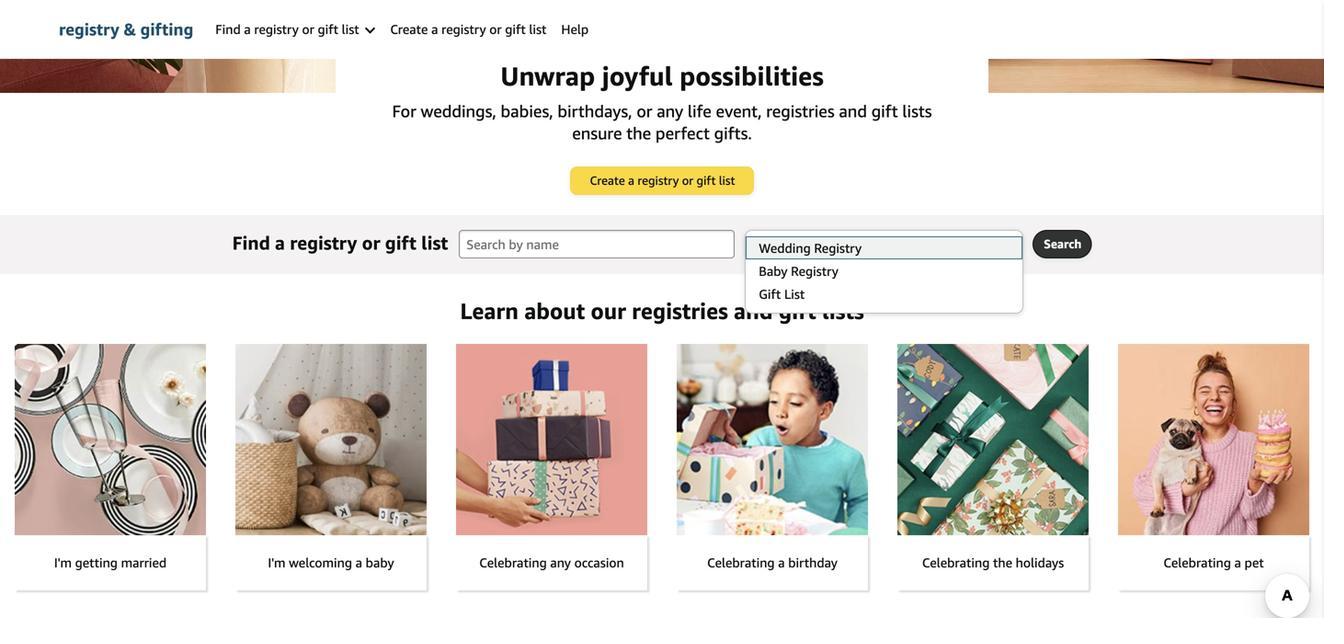 Task type: vqa. For each thing, say whether or not it's contained in the screenshot.
THE inside For weddings, babies, birthdays, or any life event, registries and gift lists ensure the perfect gifts.
yes



Task type: describe. For each thing, give the bounding box(es) containing it.
wedding
[[759, 241, 811, 256]]

gifting
[[140, 19, 193, 39]]

life
[[688, 101, 712, 121]]

weddings,
[[421, 101, 497, 121]]

lists inside the "for weddings, babies, birthdays, or any life event, registries and gift lists ensure the perfect gifts."
[[903, 101, 932, 121]]

for weddings, babies, birthdays, or any life event, registries and gift lists ensure the perfect gifts.
[[392, 101, 932, 143]]

pet
[[1245, 555, 1264, 570]]

list box containing wedding registry
[[745, 236, 1023, 305]]

married
[[121, 555, 167, 570]]

1 horizontal spatial create a registry or gift list
[[590, 173, 735, 188]]

celebrating for celebrating any occasion
[[479, 555, 547, 570]]

wedding registry option
[[745, 236, 1023, 259]]

or inside the "for weddings, babies, birthdays, or any life event, registries and gift lists ensure the perfect gifts."
[[637, 101, 653, 121]]

registry & gifting
[[59, 19, 193, 39]]

i'm getting married link
[[15, 344, 206, 591]]

registries inside the "for weddings, babies, birthdays, or any life event, registries and gift lists ensure the perfect gifts."
[[766, 101, 835, 121]]

possibilities
[[680, 61, 824, 92]]

celebrating a pet link
[[1119, 344, 1310, 591]]

a child opening a birthday present image
[[677, 344, 868, 535]]

occasion
[[575, 555, 624, 570]]

celebrating for celebrating a birthday
[[707, 555, 775, 570]]

1 vertical spatial registries
[[632, 298, 728, 324]]

0 vertical spatial registry
[[814, 241, 862, 256]]

babies,
[[501, 101, 553, 121]]

i'm welcoming a baby link
[[235, 344, 427, 591]]

baby nursery with crib and teddy bear image
[[235, 344, 427, 535]]

any inside the "for weddings, babies, birthdays, or any life event, registries and gift lists ensure the perfect gifts."
[[657, 101, 684, 121]]

baby
[[366, 555, 394, 570]]

about
[[524, 298, 585, 324]]

by
[[797, 237, 810, 251]]

celebrating the holidays link
[[898, 344, 1089, 591]]

0 vertical spatial find
[[216, 22, 241, 37]]

0 horizontal spatial create a registry or gift list link
[[383, 0, 554, 59]]

gift list link
[[746, 282, 1023, 305]]

Search submit
[[1034, 231, 1091, 258]]

celebrating the holidays
[[922, 555, 1064, 570]]

a hand holding a stack of wraped gifts image
[[456, 344, 648, 535]]

i'm welcoming a baby
[[268, 555, 394, 570]]

holidays
[[1016, 555, 1064, 570]]

wedding registry baby registry gift list
[[759, 241, 862, 302]]

registry & gifting link
[[59, 0, 193, 59]]

celebrating for celebrating a pet
[[1164, 555, 1232, 570]]

0 horizontal spatial and
[[734, 298, 773, 324]]

wedding registry link
[[746, 236, 1023, 259]]

a pair of champagne flutes on top of plates with ribbon image
[[15, 344, 206, 535]]

baby registry link
[[746, 259, 1023, 282]]

birthday
[[789, 555, 838, 570]]

custom gift boxes and confetti image
[[0, 0, 1325, 93]]

learn about our registries and gift lists
[[460, 298, 864, 324]]



Task type: locate. For each thing, give the bounding box(es) containing it.
and inside the "for weddings, babies, birthdays, or any life event, registries and gift lists ensure the perfect gifts."
[[839, 101, 867, 121]]

welcoming
[[289, 555, 352, 570]]

help
[[561, 22, 589, 37]]

ensure
[[572, 123, 622, 143]]

search
[[757, 237, 794, 251], [1044, 237, 1082, 251]]

for
[[392, 101, 417, 121]]

0 vertical spatial lists
[[903, 101, 932, 121]]

unwrap
[[501, 61, 595, 92]]

1 vertical spatial create
[[590, 173, 625, 188]]

1 horizontal spatial lists
[[903, 101, 932, 121]]

i'm for i'm getting married
[[54, 555, 72, 570]]

celebrating a birthday link
[[677, 344, 868, 591]]

create a registry or gift list
[[390, 22, 547, 37], [590, 173, 735, 188]]

celebrating any occasion link
[[456, 344, 648, 591]]

2 celebrating from the left
[[707, 555, 775, 570]]

1 horizontal spatial create a registry or gift list link
[[571, 167, 753, 194]]

create down ensure
[[590, 173, 625, 188]]

0 vertical spatial create
[[390, 22, 428, 37]]

unwrap joyful possibilities
[[501, 61, 824, 92]]

0 vertical spatial find a registry or gift list
[[216, 22, 363, 37]]

0 vertical spatial and
[[839, 101, 867, 121]]

1 horizontal spatial registries
[[766, 101, 835, 121]]

create up for in the left top of the page
[[390, 22, 428, 37]]

list inside find a registry or gift list link
[[342, 22, 359, 37]]

search up baby on the top right of the page
[[757, 237, 794, 251]]

joyful
[[602, 61, 673, 92]]

0 vertical spatial any
[[657, 101, 684, 121]]

0 horizontal spatial the
[[627, 123, 651, 143]]

and
[[839, 101, 867, 121], [734, 298, 773, 324]]

help link
[[554, 0, 596, 59]]

1 vertical spatial and
[[734, 298, 773, 324]]

1 search from the left
[[757, 237, 794, 251]]

list
[[785, 287, 805, 302]]

i'm left getting
[[54, 555, 72, 570]]

registry
[[814, 241, 862, 256], [791, 264, 839, 279]]

celebrating left occasion
[[479, 555, 547, 570]]

gift inside the "for weddings, babies, birthdays, or any life event, registries and gift lists ensure the perfect gifts."
[[872, 101, 898, 121]]

create a registry or gift list link up weddings,
[[383, 0, 554, 59]]

search for search by
[[757, 237, 794, 251]]

2 i'm from the left
[[268, 555, 286, 570]]

event,
[[716, 101, 762, 121]]

create a registry or gift list link down perfect
[[571, 167, 753, 194]]

i'm getting married
[[54, 555, 167, 570]]

1 horizontal spatial i'm
[[268, 555, 286, 570]]

1 vertical spatial lists
[[822, 298, 864, 324]]

1 vertical spatial registry
[[791, 264, 839, 279]]

1 horizontal spatial create
[[590, 173, 625, 188]]

0 horizontal spatial create a registry or gift list
[[390, 22, 547, 37]]

0 horizontal spatial search
[[757, 237, 794, 251]]

celebrating a pet
[[1164, 555, 1264, 570]]

1 vertical spatial create a registry or gift list
[[590, 173, 735, 188]]

any left occasion
[[550, 555, 571, 570]]

registry
[[59, 19, 119, 39], [254, 22, 299, 37], [442, 22, 486, 37], [638, 173, 679, 188], [290, 232, 357, 254]]

or
[[302, 22, 314, 37], [490, 22, 502, 37], [637, 101, 653, 121], [682, 173, 694, 188], [362, 232, 380, 254]]

celebrating for celebrating the holidays
[[922, 555, 990, 570]]

1 vertical spatial find
[[232, 232, 270, 254]]

search by
[[757, 237, 810, 251]]

list
[[342, 22, 359, 37], [529, 22, 547, 37], [719, 173, 735, 188], [421, 232, 448, 254]]

0 horizontal spatial any
[[550, 555, 571, 570]]

i'm left welcoming
[[268, 555, 286, 570]]

i'm inside 'link'
[[268, 555, 286, 570]]

1 vertical spatial any
[[550, 555, 571, 570]]

1 horizontal spatial and
[[839, 101, 867, 121]]

0 vertical spatial create a registry or gift list
[[390, 22, 547, 37]]

gift
[[759, 287, 781, 302]]

celebrating any occasion
[[479, 555, 624, 570]]

1 vertical spatial create a registry or gift list link
[[571, 167, 753, 194]]

Search by name text field
[[459, 230, 735, 258]]

celebrating a birthday
[[707, 555, 838, 570]]

registries down possibilities on the top of page
[[766, 101, 835, 121]]

baby
[[759, 264, 788, 279]]

1 horizontal spatial search
[[1044, 237, 1082, 251]]

find
[[216, 22, 241, 37], [232, 232, 270, 254]]

a inside 'link'
[[356, 555, 362, 570]]

4 celebrating from the left
[[1164, 555, 1232, 570]]

3 celebrating from the left
[[922, 555, 990, 570]]

a
[[244, 22, 251, 37], [431, 22, 438, 37], [628, 173, 635, 188], [275, 232, 285, 254], [356, 555, 362, 570], [778, 555, 785, 570], [1235, 555, 1242, 570]]

our
[[591, 298, 626, 324]]

i'm
[[54, 555, 72, 570], [268, 555, 286, 570]]

dropdown image
[[1005, 240, 1014, 247]]

i'm for i'm welcoming a baby
[[268, 555, 286, 570]]

the
[[627, 123, 651, 143], [993, 555, 1013, 570]]

birthdays,
[[558, 101, 632, 121]]

1 vertical spatial the
[[993, 555, 1013, 570]]

gift
[[318, 22, 339, 37], [505, 22, 526, 37], [872, 101, 898, 121], [697, 173, 716, 188], [385, 232, 417, 254], [779, 298, 816, 324]]

1 i'm from the left
[[54, 555, 72, 570]]

getting
[[75, 555, 118, 570]]

create a registry or gift list link
[[383, 0, 554, 59], [571, 167, 753, 194]]

1 horizontal spatial any
[[657, 101, 684, 121]]

registry right by
[[814, 241, 862, 256]]

lists
[[903, 101, 932, 121], [822, 298, 864, 324]]

1 horizontal spatial the
[[993, 555, 1013, 570]]

perfect
[[656, 123, 710, 143]]

any
[[657, 101, 684, 121], [550, 555, 571, 570]]

0 vertical spatial the
[[627, 123, 651, 143]]

1 vertical spatial find a registry or gift list
[[232, 232, 448, 254]]

2 search from the left
[[1044, 237, 1082, 251]]

gifts.
[[714, 123, 752, 143]]

find a registry or gift list
[[216, 22, 363, 37], [232, 232, 448, 254]]

celebrating left birthday
[[707, 555, 775, 570]]

celebrating
[[479, 555, 547, 570], [707, 555, 775, 570], [922, 555, 990, 570], [1164, 555, 1232, 570]]

find a registry or gift list link
[[208, 0, 383, 59]]

0 horizontal spatial i'm
[[54, 555, 72, 570]]

&
[[124, 19, 136, 39]]

0 vertical spatial create a registry or gift list link
[[383, 0, 554, 59]]

celebrating left pet
[[1164, 555, 1232, 570]]

registries
[[766, 101, 835, 121], [632, 298, 728, 324]]

0 vertical spatial registries
[[766, 101, 835, 121]]

create
[[390, 22, 428, 37], [590, 173, 625, 188]]

the inside the "for weddings, babies, birthdays, or any life event, registries and gift lists ensure the perfect gifts."
[[627, 123, 651, 143]]

search right dropdown icon
[[1044, 237, 1082, 251]]

celebrating left holidays
[[922, 555, 990, 570]]

any up perfect
[[657, 101, 684, 121]]

0 horizontal spatial create
[[390, 22, 428, 37]]

create a registry or gift list down perfect
[[590, 173, 735, 188]]

learn
[[460, 298, 519, 324]]

0 horizontal spatial lists
[[822, 298, 864, 324]]

search for search
[[1044, 237, 1082, 251]]

pet parent with dog and dessert image
[[1119, 344, 1310, 535]]

registry down by
[[791, 264, 839, 279]]

the left holidays
[[993, 555, 1013, 570]]

list box
[[745, 236, 1023, 305]]

the right ensure
[[627, 123, 651, 143]]

create a registry or gift list up weddings,
[[390, 22, 547, 37]]

1 celebrating from the left
[[479, 555, 547, 570]]

wrapped holiday gifts with name tags image
[[898, 344, 1089, 535]]

0 horizontal spatial registries
[[632, 298, 728, 324]]

registries right our
[[632, 298, 728, 324]]



